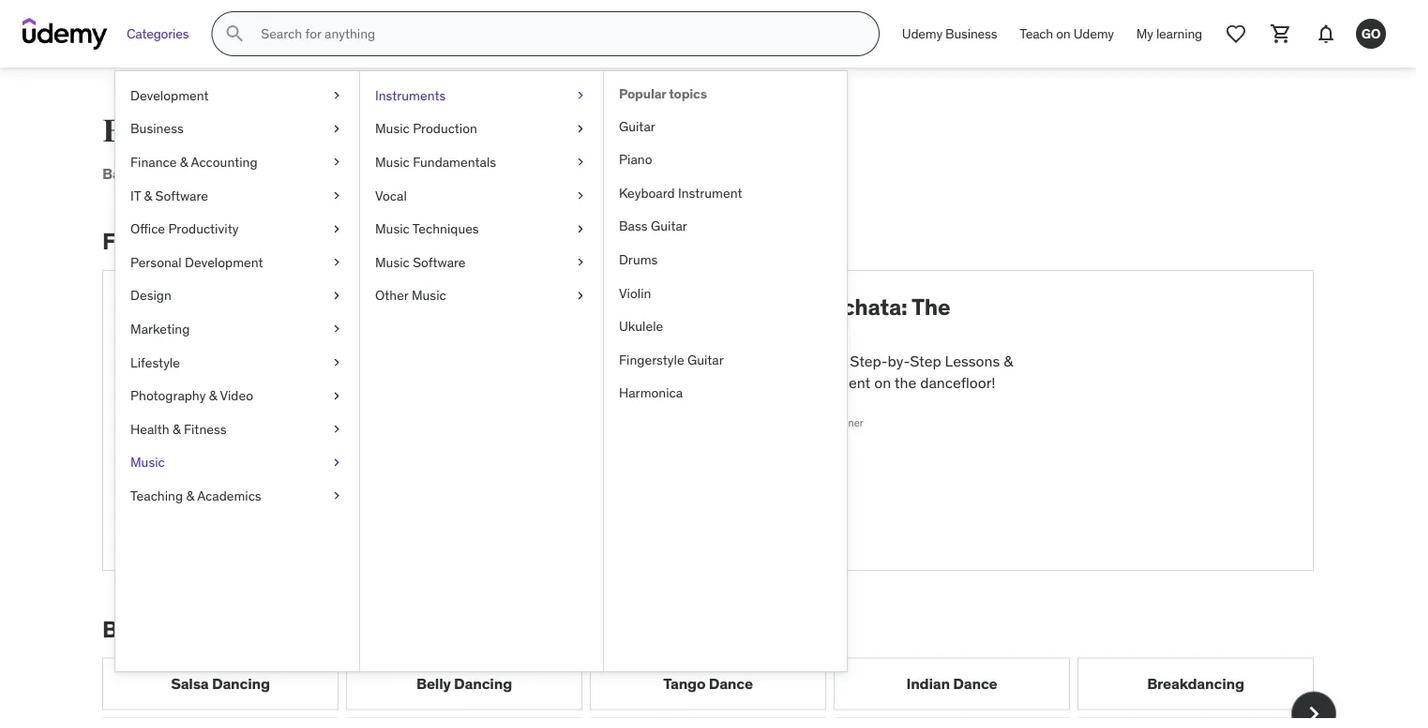 Task type: describe. For each thing, give the bounding box(es) containing it.
guitar for fingerstyle
[[687, 351, 724, 368]]

rosario
[[658, 398, 693, 411]]

xsmall image for business
[[329, 120, 344, 138]]

learn how to dance bachata: the complete course learn to dance bachata with simple, step-by-step lessons & guided practice to help you be confident on the dancefloor! by demetrio rosario
[[598, 293, 1013, 411]]

how
[[662, 293, 710, 321]]

breakdancing
[[1147, 674, 1244, 694]]

0 vertical spatial guitar
[[619, 118, 655, 134]]

categories
[[127, 25, 189, 42]]

courses
[[229, 112, 349, 151]]

0 vertical spatial health & fitness link
[[232, 164, 344, 183]]

2 udemy from the left
[[1074, 25, 1114, 42]]

music techniques link
[[360, 212, 603, 246]]

indian dance
[[906, 674, 997, 694]]

instruments
[[375, 87, 446, 104]]

bachata courses
[[102, 112, 349, 151]]

other music
[[375, 287, 446, 304]]

xsmall image for music fundamentals
[[573, 153, 588, 171]]

xsmall image for teaching & academics
[[329, 487, 344, 505]]

xsmall image for photography & video
[[329, 387, 344, 405]]

Search for anything text field
[[257, 18, 856, 50]]

0 vertical spatial development
[[130, 87, 209, 104]]

demetrio
[[613, 398, 656, 411]]

personal development link
[[115, 246, 359, 279]]

udemy business
[[902, 25, 997, 42]]

2 learn from the top
[[598, 352, 636, 371]]

music for music fundamentals
[[375, 154, 410, 170]]

bass
[[619, 218, 648, 235]]

learning
[[1156, 25, 1202, 42]]

& for fitness
[[172, 421, 181, 437]]

0 vertical spatial to
[[214, 164, 228, 183]]

indian dance link
[[834, 658, 1070, 711]]

ukulele link
[[604, 310, 847, 343]]

by-
[[888, 352, 910, 371]]

4.9
[[598, 436, 618, 453]]

accounting
[[191, 154, 258, 170]]

productivity
[[168, 220, 239, 237]]

xsmall image for health & fitness
[[329, 420, 344, 438]]

bachata students also learn
[[102, 615, 394, 643]]

& inside learn how to dance bachata: the complete course learn to dance bachata with simple, step-by-step lessons & guided practice to help you be confident on the dancefloor! by demetrio rosario
[[1004, 352, 1013, 371]]

bachata:
[[815, 293, 908, 321]]

xsmall image for marketing
[[329, 320, 344, 338]]

fundamentals
[[413, 154, 496, 170]]

to inside learn how to dance bachata: the complete course learn to dance bachata with simple, step-by-step lessons & guided practice to help you be confident on the dancefloor! by demetrio rosario
[[709, 373, 723, 392]]

relates
[[163, 164, 211, 183]]

dancing for belly dancing
[[454, 674, 512, 694]]

lifestyle
[[130, 354, 180, 371]]

teach on udemy link
[[1009, 11, 1125, 56]]

1 vertical spatial development
[[185, 254, 263, 271]]

teach on udemy
[[1020, 25, 1114, 42]]

office productivity link
[[115, 212, 359, 246]]

salsa dancing
[[171, 674, 270, 694]]

it
[[130, 187, 141, 204]]

categories button
[[115, 11, 200, 56]]

wishlist image
[[1225, 23, 1247, 45]]

step
[[910, 352, 941, 371]]

harmonica
[[619, 385, 683, 401]]

udemy image
[[23, 18, 108, 50]]

go link
[[1349, 11, 1394, 56]]

xsmall image for development
[[329, 86, 344, 105]]

ukulele
[[619, 318, 663, 335]]

1 vertical spatial to
[[640, 352, 655, 371]]

you
[[759, 373, 783, 392]]

1 vertical spatial health & fitness link
[[115, 413, 359, 446]]

techniques
[[412, 220, 479, 237]]

music software link
[[360, 246, 603, 279]]

topics
[[669, 85, 707, 102]]

featured course
[[102, 227, 273, 255]]

music techniques
[[375, 220, 479, 237]]

photography
[[130, 387, 206, 404]]

photography & video
[[130, 387, 253, 404]]

featured
[[102, 227, 197, 255]]

xsmall image for it & software
[[329, 186, 344, 205]]

xsmall image for other music
[[573, 287, 588, 305]]

music for music production
[[375, 120, 410, 137]]

course
[[202, 227, 273, 255]]

submit search image
[[224, 23, 246, 45]]

go
[[1362, 25, 1381, 42]]

xsmall image for music techniques
[[573, 220, 588, 238]]

salsa
[[171, 674, 209, 694]]

vocal link
[[360, 179, 603, 212]]

xsmall image for lifestyle
[[329, 353, 344, 372]]

teaching
[[130, 487, 183, 504]]

shopping cart with 0 items image
[[1270, 23, 1292, 45]]

practice
[[651, 373, 706, 392]]

production
[[413, 120, 477, 137]]

indian
[[906, 674, 950, 694]]

popular topics
[[619, 85, 707, 102]]

drums link
[[604, 243, 847, 276]]

1 horizontal spatial software
[[413, 254, 466, 271]]

xsmall image for vocal
[[573, 186, 588, 205]]

1 horizontal spatial on
[[1056, 25, 1071, 42]]

lessons
[[945, 352, 1000, 371]]

personal development
[[130, 254, 263, 271]]

music for music techniques
[[375, 220, 410, 237]]

xsmall image for office productivity
[[329, 220, 344, 238]]

my
[[1137, 25, 1153, 42]]

tango dance
[[663, 674, 753, 694]]

help
[[727, 373, 756, 392]]

music production
[[375, 120, 477, 137]]



Task type: locate. For each thing, give the bounding box(es) containing it.
piano link
[[604, 143, 847, 176]]

bachata up salsa
[[102, 615, 189, 643]]

business left teach
[[945, 25, 997, 42]]

xsmall image inside lifestyle link
[[329, 353, 344, 372]]

0 horizontal spatial software
[[155, 187, 208, 204]]

bachata for bachata courses
[[102, 112, 223, 151]]

1 horizontal spatial business
[[945, 25, 997, 42]]

keyboard instrument
[[619, 184, 742, 201]]

notifications image
[[1315, 23, 1337, 45]]

bachata up it
[[102, 164, 160, 183]]

1 udemy from the left
[[902, 25, 943, 42]]

my learning
[[1137, 25, 1202, 42]]

xsmall image inside 'music production' link
[[573, 120, 588, 138]]

software down techniques
[[413, 254, 466, 271]]

health & fitness link down video
[[115, 413, 359, 446]]

photography & video link
[[115, 379, 359, 413]]

health down business link on the left top of page
[[232, 164, 278, 183]]

keyboard instrument link
[[604, 176, 847, 210]]

0 vertical spatial business
[[945, 25, 997, 42]]

development link
[[115, 79, 359, 112]]

& for video
[[209, 387, 217, 404]]

1 learn from the top
[[598, 293, 657, 321]]

instrument
[[678, 184, 742, 201]]

xsmall image inside personal development link
[[329, 253, 344, 272]]

music up teaching
[[130, 454, 165, 471]]

business
[[945, 25, 997, 42], [130, 120, 184, 137]]

music down instruments
[[375, 120, 410, 137]]

dancing for salsa dancing
[[212, 674, 270, 694]]

xsmall image inside teaching & academics link
[[329, 487, 344, 505]]

music up vocal
[[375, 154, 410, 170]]

0 horizontal spatial fitness
[[184, 421, 227, 437]]

software down 'relates'
[[155, 187, 208, 204]]

xsmall image for music
[[329, 453, 344, 472]]

salsa dancing link
[[102, 658, 339, 711]]

1 horizontal spatial udemy
[[1074, 25, 1114, 42]]

xsmall image inside business link
[[329, 120, 344, 138]]

0 vertical spatial learn
[[598, 293, 657, 321]]

xsmall image inside the health & fitness link
[[329, 420, 344, 438]]

xsmall image inside "vocal" link
[[573, 186, 588, 205]]

fitness down photography & video
[[184, 421, 227, 437]]

business inside "link"
[[945, 25, 997, 42]]

& right lessons
[[1004, 352, 1013, 371]]

on left the
[[874, 373, 891, 392]]

udemy business link
[[891, 11, 1009, 56]]

dance up practice
[[659, 352, 702, 371]]

popular
[[619, 85, 666, 102]]

music down vocal
[[375, 220, 410, 237]]

xsmall image
[[329, 86, 344, 105], [329, 153, 344, 171], [329, 253, 344, 272], [573, 253, 588, 272], [329, 287, 344, 305], [573, 287, 588, 305], [329, 387, 344, 405], [329, 420, 344, 438]]

1 horizontal spatial to
[[709, 373, 723, 392]]

& for accounting
[[180, 154, 188, 170]]

office productivity
[[130, 220, 239, 237]]

1 horizontal spatial health
[[232, 164, 278, 183]]

xsmall image inside 'music fundamentals' link
[[573, 153, 588, 171]]

xsmall image inside 'design' link
[[329, 287, 344, 305]]

0 horizontal spatial to
[[640, 352, 655, 371]]

music down music software
[[412, 287, 446, 304]]

bachata up the 'help'
[[705, 352, 761, 371]]

guitar
[[619, 118, 655, 134], [651, 218, 687, 235], [687, 351, 724, 368]]

xsmall image inside music techniques link
[[573, 220, 588, 238]]

drums
[[619, 251, 658, 268]]

& right teaching
[[186, 487, 194, 504]]

instruments link
[[360, 79, 603, 112]]

on
[[1056, 25, 1071, 42], [874, 373, 891, 392]]

guitar down keyboard instrument at top
[[651, 218, 687, 235]]

music production link
[[360, 112, 603, 146]]

dance link
[[344, 164, 396, 183]]

0 vertical spatial software
[[155, 187, 208, 204]]

business up "finance"
[[130, 120, 184, 137]]

bachata relates to health & fitness dance
[[102, 164, 396, 183]]

& for academics
[[186, 487, 194, 504]]

bachata for bachata students also learn
[[102, 615, 189, 643]]

xsmall image inside development link
[[329, 86, 344, 105]]

breakdancing link
[[1078, 658, 1314, 711]]

0 horizontal spatial udemy
[[902, 25, 943, 42]]

lifestyle link
[[115, 346, 359, 379]]

course
[[706, 320, 781, 348]]

finance
[[130, 154, 177, 170]]

music fundamentals link
[[360, 146, 603, 179]]

2 dancing from the left
[[454, 674, 512, 694]]

dancing
[[212, 674, 270, 694], [454, 674, 512, 694]]

step-
[[850, 352, 888, 371]]

& down courses
[[281, 164, 290, 183]]

music up "other"
[[375, 254, 410, 271]]

xsmall image for finance & accounting
[[329, 153, 344, 171]]

learn
[[341, 615, 394, 643]]

learn up guided
[[598, 352, 636, 371]]

1 vertical spatial guitar
[[651, 218, 687, 235]]

0 horizontal spatial business
[[130, 120, 184, 137]]

harmonica link
[[604, 377, 847, 410]]

guitar up practice
[[687, 351, 724, 368]]

0 horizontal spatial health
[[130, 421, 169, 437]]

bass guitar
[[619, 218, 687, 235]]

video
[[220, 387, 253, 404]]

confident
[[807, 373, 871, 392]]

0 horizontal spatial on
[[874, 373, 891, 392]]

0 vertical spatial to
[[714, 293, 738, 321]]

to
[[214, 164, 228, 183], [709, 373, 723, 392]]

beginner
[[821, 416, 864, 429]]

by
[[598, 398, 610, 411]]

guided
[[598, 373, 647, 392]]

2 vertical spatial guitar
[[687, 351, 724, 368]]

design link
[[115, 279, 359, 312]]

0 horizontal spatial dancing
[[212, 674, 270, 694]]

0 vertical spatial health
[[232, 164, 278, 183]]

xsmall image for instruments
[[573, 86, 588, 105]]

1 horizontal spatial fitness
[[293, 164, 344, 183]]

music
[[375, 120, 410, 137], [375, 154, 410, 170], [375, 220, 410, 237], [375, 254, 410, 271], [412, 287, 446, 304], [130, 454, 165, 471]]

belly
[[416, 674, 451, 694]]

udemy inside "link"
[[902, 25, 943, 42]]

& left video
[[209, 387, 217, 404]]

xsmall image inside music link
[[329, 453, 344, 472]]

be
[[787, 373, 803, 392]]

finance & accounting link
[[115, 146, 359, 179]]

learn down drums
[[598, 293, 657, 321]]

carousel element
[[102, 658, 1336, 719]]

1 vertical spatial on
[[874, 373, 891, 392]]

xsmall image for music software
[[573, 253, 588, 272]]

xsmall image inside photography & video link
[[329, 387, 344, 405]]

complete
[[598, 320, 701, 348]]

marketing link
[[115, 312, 359, 346]]

dance up "with"
[[743, 293, 810, 321]]

0 vertical spatial fitness
[[293, 164, 344, 183]]

other music link
[[360, 279, 603, 312]]

guitar down popular
[[619, 118, 655, 134]]

it & software link
[[115, 179, 359, 212]]

xsmall image inside office productivity link
[[329, 220, 344, 238]]

dancing right salsa
[[212, 674, 270, 694]]

on inside learn how to dance bachata: the complete course learn to dance bachata with simple, step-by-step lessons & guided practice to help you be confident on the dancefloor! by demetrio rosario
[[874, 373, 891, 392]]

vocal
[[375, 187, 407, 204]]

violin link
[[604, 276, 847, 310]]

teaching & academics link
[[115, 479, 359, 513]]

dancing right belly
[[454, 674, 512, 694]]

music fundamentals
[[375, 154, 496, 170]]

development
[[130, 87, 209, 104], [185, 254, 263, 271]]

teach
[[1020, 25, 1053, 42]]

1 vertical spatial learn
[[598, 352, 636, 371]]

1 horizontal spatial dancing
[[454, 674, 512, 694]]

xsmall image for music production
[[573, 120, 588, 138]]

software
[[155, 187, 208, 204], [413, 254, 466, 271]]

finance & accounting
[[130, 154, 258, 170]]

xsmall image for personal development
[[329, 253, 344, 272]]

next image
[[1299, 699, 1329, 719]]

xsmall image inside marketing link
[[329, 320, 344, 338]]

health & fitness
[[130, 421, 227, 437]]

1 vertical spatial fitness
[[184, 421, 227, 437]]

the
[[912, 293, 951, 321]]

1 horizontal spatial to
[[714, 293, 738, 321]]

dance up vocal
[[352, 164, 396, 183]]

1 vertical spatial health
[[130, 421, 169, 437]]

& down photography at the bottom of page
[[172, 421, 181, 437]]

learn
[[598, 293, 657, 321], [598, 352, 636, 371]]

xsmall image inside music software link
[[573, 253, 588, 272]]

health down photography at the bottom of page
[[130, 421, 169, 437]]

0 horizontal spatial to
[[214, 164, 228, 183]]

xsmall image inside "instruments" link
[[573, 86, 588, 105]]

fingerstyle guitar
[[619, 351, 724, 368]]

& for software
[[144, 187, 152, 204]]

xsmall image
[[573, 86, 588, 105], [329, 120, 344, 138], [573, 120, 588, 138], [573, 153, 588, 171], [329, 186, 344, 205], [573, 186, 588, 205], [329, 220, 344, 238], [573, 220, 588, 238], [329, 320, 344, 338], [329, 353, 344, 372], [329, 453, 344, 472], [329, 487, 344, 505]]

keyboard
[[619, 184, 675, 201]]

development down categories dropdown button
[[130, 87, 209, 104]]

0 vertical spatial on
[[1056, 25, 1071, 42]]

1 vertical spatial to
[[709, 373, 723, 392]]

development down office productivity link on the top of the page
[[185, 254, 263, 271]]

dance right tango
[[709, 674, 753, 694]]

fitness down courses
[[293, 164, 344, 183]]

on right teach
[[1056, 25, 1071, 42]]

bass guitar link
[[604, 210, 847, 243]]

xsmall image inside other music link
[[573, 287, 588, 305]]

1 vertical spatial business
[[130, 120, 184, 137]]

health
[[232, 164, 278, 183], [130, 421, 169, 437]]

dancefloor!
[[920, 373, 996, 392]]

to down complete
[[640, 352, 655, 371]]

bachata up "finance"
[[102, 112, 223, 151]]

marketing
[[130, 320, 190, 337]]

bachata for bachata relates to health & fitness dance
[[102, 164, 160, 183]]

bachata inside learn how to dance bachata: the complete course learn to dance bachata with simple, step-by-step lessons & guided practice to help you be confident on the dancefloor! by demetrio rosario
[[705, 352, 761, 371]]

xsmall image inside 'it & software' link
[[329, 186, 344, 205]]

students
[[194, 615, 288, 643]]

personal
[[130, 254, 182, 271]]

& right "finance"
[[180, 154, 188, 170]]

guitar for bass
[[651, 218, 687, 235]]

xsmall image for design
[[329, 287, 344, 305]]

violin
[[619, 284, 651, 301]]

1 vertical spatial software
[[413, 254, 466, 271]]

1 dancing from the left
[[212, 674, 270, 694]]

business link
[[115, 112, 359, 146]]

& right it
[[144, 187, 152, 204]]

fingerstyle
[[619, 351, 684, 368]]

&
[[180, 154, 188, 170], [281, 164, 290, 183], [144, 187, 152, 204], [1004, 352, 1013, 371], [209, 387, 217, 404], [172, 421, 181, 437], [186, 487, 194, 504]]

xsmall image inside the finance & accounting link
[[329, 153, 344, 171]]

to right how at top
[[714, 293, 738, 321]]

music for music software
[[375, 254, 410, 271]]

health & fitness link down courses
[[232, 164, 344, 183]]

it & software
[[130, 187, 208, 204]]

dance inside 'link'
[[953, 674, 997, 694]]

instruments element
[[603, 71, 847, 672]]

$49.99
[[598, 524, 657, 546]]

dance right indian
[[953, 674, 997, 694]]

fingerstyle guitar link
[[604, 343, 847, 377]]

belly dancing link
[[346, 658, 582, 711]]



Task type: vqa. For each thing, say whether or not it's contained in the screenshot.
right the Software
yes



